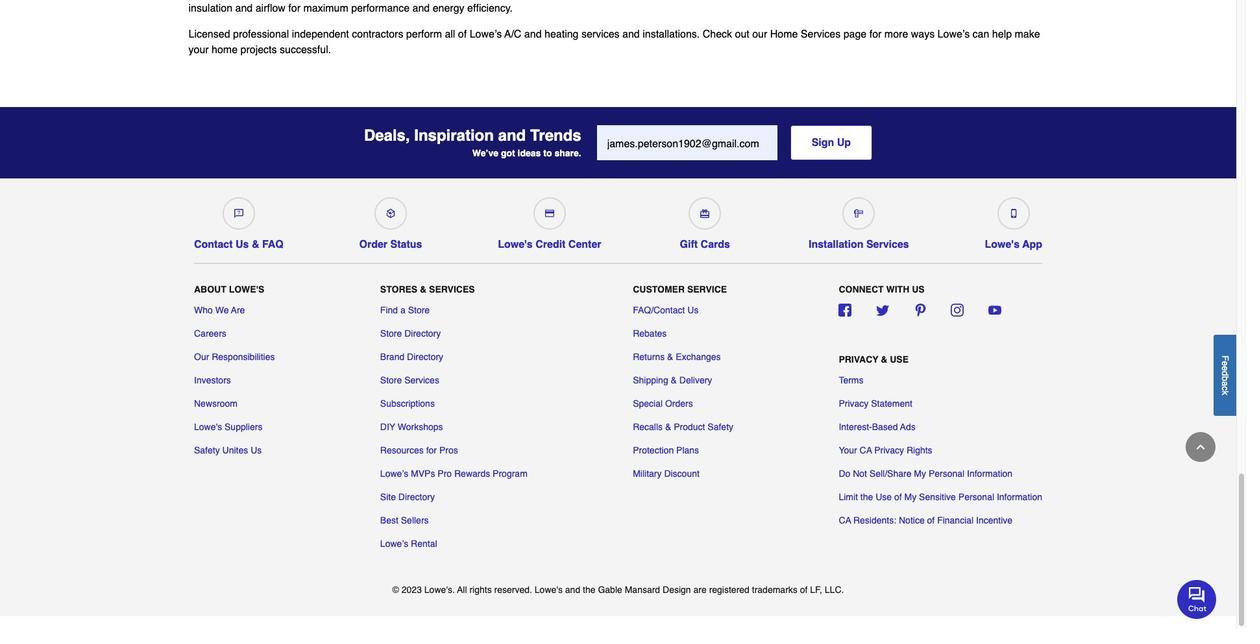 Task type: describe. For each thing, give the bounding box(es) containing it.
center
[[568, 239, 601, 250]]

to
[[543, 148, 552, 158]]

us
[[912, 284, 925, 295]]

mvps
[[411, 469, 435, 479]]

about lowe's
[[194, 284, 264, 295]]

1 vertical spatial the
[[583, 585, 595, 595]]

lowe's down best
[[380, 539, 408, 549]]

privacy for privacy & use
[[839, 355, 878, 365]]

best
[[380, 516, 398, 526]]

sellers
[[401, 516, 429, 526]]

a/c
[[504, 28, 521, 40]]

c
[[1220, 386, 1230, 391]]

rebates
[[633, 329, 667, 339]]

ideas
[[518, 148, 541, 158]]

protection plans link
[[633, 444, 699, 457]]

plans
[[676, 445, 699, 456]]

installation services
[[809, 239, 909, 250]]

about
[[194, 284, 226, 295]]

a inside button
[[1220, 381, 1230, 386]]

d
[[1220, 371, 1230, 376]]

& for privacy & use
[[881, 355, 887, 365]]

all
[[445, 28, 455, 40]]

lowe's.
[[424, 585, 455, 595]]

chat invite button image
[[1177, 579, 1217, 619]]

returns
[[633, 352, 665, 362]]

professional
[[233, 28, 289, 40]]

installation services link
[[809, 192, 909, 251]]

lowe's up are
[[229, 284, 264, 295]]

0 vertical spatial my
[[914, 469, 926, 479]]

1 vertical spatial information
[[997, 492, 1042, 503]]

facebook image
[[839, 304, 852, 317]]

pros
[[439, 445, 458, 456]]

1 vertical spatial personal
[[958, 492, 994, 503]]

0 vertical spatial personal
[[929, 469, 965, 479]]

1 horizontal spatial safety
[[708, 422, 733, 432]]

pinterest image
[[914, 304, 926, 317]]

inspiration
[[414, 127, 494, 145]]

sell/share
[[870, 469, 911, 479]]

rights
[[907, 445, 932, 456]]

0 vertical spatial ca
[[860, 445, 872, 456]]

recalls
[[633, 422, 663, 432]]

0 horizontal spatial for
[[426, 445, 437, 456]]

military discount link
[[633, 468, 700, 480]]

f
[[1220, 355, 1230, 361]]

stores & services
[[380, 284, 475, 295]]

careers link
[[194, 327, 226, 340]]

lowe's rental link
[[380, 538, 437, 551]]

b
[[1220, 376, 1230, 381]]

special orders link
[[633, 397, 693, 410]]

who we are
[[194, 305, 245, 316]]

brand
[[380, 352, 404, 362]]

2023
[[402, 585, 422, 595]]

rebates link
[[633, 327, 667, 340]]

discount
[[664, 469, 700, 479]]

site
[[380, 492, 396, 503]]

military
[[633, 469, 662, 479]]

credit card image
[[545, 209, 554, 218]]

services
[[581, 28, 620, 40]]

customer service
[[633, 284, 727, 295]]

all
[[457, 585, 467, 595]]

youtube image
[[988, 304, 1001, 317]]

1 e from the top
[[1220, 361, 1230, 366]]

f e e d b a c k button
[[1214, 335, 1236, 416]]

customer
[[633, 284, 685, 295]]

financial
[[937, 516, 974, 526]]

your
[[189, 44, 209, 56]]

of left lf,
[[800, 585, 808, 595]]

service
[[687, 284, 727, 295]]

directory for store directory
[[404, 329, 441, 339]]

faq/contact us link
[[633, 304, 699, 317]]

military discount
[[633, 469, 700, 479]]

privacy for privacy statement
[[839, 399, 869, 409]]

are
[[231, 305, 245, 316]]

brand directory
[[380, 352, 443, 362]]

residents:
[[853, 516, 896, 526]]

directory for site directory
[[398, 492, 435, 503]]

and right services
[[622, 28, 640, 40]]

subscriptions
[[380, 399, 435, 409]]

careers
[[194, 329, 226, 339]]

deals, inspiration and trends we've got ideas to share.
[[364, 127, 581, 158]]

sign up button
[[790, 125, 872, 160]]

gift cards
[[680, 239, 730, 250]]

mansard
[[625, 585, 660, 595]]

interest-based ads link
[[839, 421, 916, 434]]

special
[[633, 399, 663, 409]]

store for services
[[380, 375, 402, 386]]

special orders
[[633, 399, 693, 409]]

lowe's for lowe's credit center
[[498, 239, 533, 250]]

faq/contact
[[633, 305, 685, 316]]

customer care image
[[234, 209, 243, 218]]

twitter image
[[876, 304, 889, 317]]

0 horizontal spatial safety
[[194, 445, 220, 456]]

llc.
[[825, 585, 844, 595]]

connect with us
[[839, 284, 925, 295]]

diy workshops link
[[380, 421, 443, 434]]

limit the use of my sensitive personal information
[[839, 492, 1042, 503]]

contact
[[194, 239, 233, 250]]

deals,
[[364, 127, 410, 145]]

statement
[[871, 399, 912, 409]]

ways
[[911, 28, 935, 40]]

connect
[[839, 284, 884, 295]]

1 horizontal spatial us
[[251, 445, 262, 456]]

and right a/c
[[524, 28, 542, 40]]

diy workshops
[[380, 422, 443, 432]]

& inside contact us & faq link
[[252, 239, 259, 250]]

ads
[[900, 422, 916, 432]]

status
[[390, 239, 422, 250]]

are
[[693, 585, 707, 595]]

product
[[674, 422, 705, 432]]

store for directory
[[380, 329, 402, 339]]

Email Address email field
[[597, 125, 777, 160]]

mobile image
[[1009, 209, 1018, 218]]

lowe's mvps pro rewards program
[[380, 469, 528, 479]]



Task type: locate. For each thing, give the bounding box(es) containing it.
us for contact
[[236, 239, 249, 250]]

services inside installation services link
[[866, 239, 909, 250]]

directory down store directory link
[[407, 352, 443, 362]]

scroll to top element
[[1186, 432, 1216, 462]]

lowe's app
[[985, 239, 1042, 250]]

shipping & delivery link
[[633, 374, 712, 387]]

sign up form
[[597, 125, 872, 160]]

privacy statement
[[839, 399, 912, 409]]

us down customer service
[[687, 305, 699, 316]]

privacy up the terms
[[839, 355, 878, 365]]

0 vertical spatial directory
[[404, 329, 441, 339]]

lowe's left credit
[[498, 239, 533, 250]]

0 horizontal spatial the
[[583, 585, 595, 595]]

use for &
[[890, 355, 909, 365]]

resources
[[380, 445, 424, 456]]

based
[[872, 422, 898, 432]]

use down sell/share
[[876, 492, 892, 503]]

& right stores
[[420, 284, 427, 295]]

privacy up interest-
[[839, 399, 869, 409]]

sensitive
[[919, 492, 956, 503]]

directory inside "link"
[[398, 492, 435, 503]]

1 horizontal spatial ca
[[860, 445, 872, 456]]

0 horizontal spatial a
[[400, 305, 405, 316]]

lowe's left a/c
[[470, 28, 502, 40]]

installation
[[809, 239, 863, 250]]

directory up sellers
[[398, 492, 435, 503]]

1 vertical spatial for
[[426, 445, 437, 456]]

returns & exchanges
[[633, 352, 721, 362]]

investors link
[[194, 374, 231, 387]]

licensed
[[189, 28, 230, 40]]

who
[[194, 305, 213, 316]]

and up got
[[498, 127, 526, 145]]

not
[[853, 469, 867, 479]]

1 vertical spatial use
[[876, 492, 892, 503]]

of right all
[[458, 28, 467, 40]]

store
[[408, 305, 430, 316], [380, 329, 402, 339], [380, 375, 402, 386]]

0 vertical spatial use
[[890, 355, 909, 365]]

lowe's inside 'link'
[[498, 239, 533, 250]]

1 vertical spatial safety
[[194, 445, 220, 456]]

check
[[703, 28, 732, 40]]

and
[[524, 28, 542, 40], [622, 28, 640, 40], [498, 127, 526, 145], [565, 585, 580, 595]]

interest-based ads
[[839, 422, 916, 432]]

a right find
[[400, 305, 405, 316]]

0 vertical spatial the
[[860, 492, 873, 503]]

lowe's credit center link
[[498, 192, 601, 251]]

my
[[914, 469, 926, 479], [904, 492, 917, 503]]

the left the gable
[[583, 585, 595, 595]]

protection plans
[[633, 445, 699, 456]]

2 vertical spatial store
[[380, 375, 402, 386]]

lowe's left app
[[985, 239, 1020, 250]]

© 2023 lowe's. all rights reserved. lowe's and the gable mansard design are registered trademarks of lf, llc.
[[392, 585, 844, 595]]

1 vertical spatial a
[[1220, 381, 1230, 386]]

directory up brand directory link at left
[[404, 329, 441, 339]]

dimensions image
[[854, 209, 863, 218]]

2 vertical spatial directory
[[398, 492, 435, 503]]

contact us & faq link
[[194, 192, 283, 251]]

store directory
[[380, 329, 441, 339]]

& inside recalls & product safety link
[[665, 422, 671, 432]]

protection
[[633, 445, 674, 456]]

sign
[[812, 137, 834, 149]]

our
[[194, 352, 209, 362]]

perform
[[406, 28, 442, 40]]

0 vertical spatial privacy
[[839, 355, 878, 365]]

0 horizontal spatial us
[[236, 239, 249, 250]]

& inside the returns & exchanges link
[[667, 352, 673, 362]]

lowe's left can
[[938, 28, 970, 40]]

for right page
[[869, 28, 882, 40]]

services inside store services link
[[404, 375, 439, 386]]

more
[[884, 28, 908, 40]]

lowe's for lowe's suppliers
[[194, 422, 222, 432]]

& for shipping & delivery
[[671, 375, 677, 386]]

and left the gable
[[565, 585, 580, 595]]

lowe's down newsroom on the left bottom of the page
[[194, 422, 222, 432]]

lowe's right reserved.
[[535, 585, 563, 595]]

lowe's credit center
[[498, 239, 601, 250]]

your ca privacy rights
[[839, 445, 932, 456]]

1 vertical spatial ca
[[839, 516, 851, 526]]

gable
[[598, 585, 622, 595]]

my up notice
[[904, 492, 917, 503]]

2 e from the top
[[1220, 366, 1230, 371]]

the right limit
[[860, 492, 873, 503]]

0 vertical spatial for
[[869, 28, 882, 40]]

f e e d b a c k
[[1220, 355, 1230, 395]]

1 vertical spatial directory
[[407, 352, 443, 362]]

1 horizontal spatial for
[[869, 28, 882, 40]]

rights
[[469, 585, 492, 595]]

of right notice
[[927, 516, 935, 526]]

can
[[973, 28, 989, 40]]

my down rights
[[914, 469, 926, 479]]

for left pros
[[426, 445, 437, 456]]

safety right product
[[708, 422, 733, 432]]

of down sell/share
[[894, 492, 902, 503]]

e up d at the bottom right of page
[[1220, 361, 1230, 366]]

lowe's suppliers link
[[194, 421, 262, 434]]

returns & exchanges link
[[633, 351, 721, 364]]

pro
[[438, 469, 452, 479]]

1 vertical spatial store
[[380, 329, 402, 339]]

lf,
[[810, 585, 822, 595]]

store inside store directory link
[[380, 329, 402, 339]]

us right contact
[[236, 239, 249, 250]]

store directory link
[[380, 327, 441, 340]]

licensed professional independent contractors perform all of lowe's a/c and heating services and installations. check out our home services page for more ways lowe's can help make your home projects successful.
[[189, 28, 1040, 56]]

& up "statement" at the bottom
[[881, 355, 887, 365]]

diy
[[380, 422, 395, 432]]

us
[[236, 239, 249, 250], [687, 305, 699, 316], [251, 445, 262, 456]]

& left delivery
[[671, 375, 677, 386]]

brand directory link
[[380, 351, 443, 364]]

help
[[992, 28, 1012, 40]]

our responsibilities
[[194, 352, 275, 362]]

2 horizontal spatial us
[[687, 305, 699, 316]]

& right recalls
[[665, 422, 671, 432]]

us for faq/contact
[[687, 305, 699, 316]]

independent
[[292, 28, 349, 40]]

shipping
[[633, 375, 668, 386]]

instagram image
[[951, 304, 964, 317]]

terms
[[839, 375, 864, 386]]

services left page
[[801, 28, 841, 40]]

your ca privacy rights link
[[839, 444, 932, 457]]

chevron up image
[[1194, 441, 1207, 454]]

1 horizontal spatial a
[[1220, 381, 1230, 386]]

0 vertical spatial store
[[408, 305, 430, 316]]

& right returns
[[667, 352, 673, 362]]

heating
[[544, 28, 579, 40]]

0 vertical spatial us
[[236, 239, 249, 250]]

personal up limit the use of my sensitive personal information link
[[929, 469, 965, 479]]

privacy & use
[[839, 355, 909, 365]]

safety left unites
[[194, 445, 220, 456]]

rewards
[[454, 469, 490, 479]]

interest-
[[839, 422, 872, 432]]

our responsibilities link
[[194, 351, 275, 364]]

orders
[[665, 399, 693, 409]]

& for stores & services
[[420, 284, 427, 295]]

& for returns & exchanges
[[667, 352, 673, 362]]

0 vertical spatial information
[[967, 469, 1012, 479]]

do not sell/share my personal information link
[[839, 468, 1012, 480]]

services up connect with us
[[866, 239, 909, 250]]

store inside find a store "link"
[[408, 305, 430, 316]]

2 vertical spatial privacy
[[874, 445, 904, 456]]

faq
[[262, 239, 283, 250]]

directory for brand directory
[[407, 352, 443, 362]]

ca right your
[[860, 445, 872, 456]]

best sellers
[[380, 516, 429, 526]]

store down the stores & services
[[408, 305, 430, 316]]

registered
[[709, 585, 750, 595]]

& for recalls & product safety
[[665, 422, 671, 432]]

out
[[735, 28, 749, 40]]

store up brand
[[380, 329, 402, 339]]

contact us & faq
[[194, 239, 283, 250]]

delivery
[[679, 375, 712, 386]]

our
[[752, 28, 767, 40]]

2 vertical spatial us
[[251, 445, 262, 456]]

use for the
[[876, 492, 892, 503]]

suppliers
[[225, 422, 262, 432]]

services up find a store
[[429, 284, 475, 295]]

and inside deals, inspiration and trends we've got ideas to share.
[[498, 127, 526, 145]]

store down brand
[[380, 375, 402, 386]]

e up b
[[1220, 366, 1230, 371]]

use up "statement" at the bottom
[[890, 355, 909, 365]]

0 vertical spatial safety
[[708, 422, 733, 432]]

for inside licensed professional independent contractors perform all of lowe's a/c and heating services and installations. check out our home services page for more ways lowe's can help make your home projects successful.
[[869, 28, 882, 40]]

lowe's
[[470, 28, 502, 40], [938, 28, 970, 40], [380, 469, 408, 479], [380, 539, 408, 549]]

investors
[[194, 375, 231, 386]]

pickup image
[[386, 209, 395, 218]]

rental
[[411, 539, 437, 549]]

us right unites
[[251, 445, 262, 456]]

shipping & delivery
[[633, 375, 712, 386]]

& inside shipping & delivery link
[[671, 375, 677, 386]]

0 vertical spatial a
[[400, 305, 405, 316]]

credit
[[536, 239, 566, 250]]

store inside store services link
[[380, 375, 402, 386]]

a inside "link"
[[400, 305, 405, 316]]

of inside licensed professional independent contractors perform all of lowe's a/c and heating services and installations. check out our home services page for more ways lowe's can help make your home projects successful.
[[458, 28, 467, 40]]

app
[[1022, 239, 1042, 250]]

services down brand directory link at left
[[404, 375, 439, 386]]

find
[[380, 305, 398, 316]]

trademarks
[[752, 585, 797, 595]]

1 vertical spatial my
[[904, 492, 917, 503]]

privacy up sell/share
[[874, 445, 904, 456]]

1 vertical spatial privacy
[[839, 399, 869, 409]]

& left faq
[[252, 239, 259, 250]]

1 vertical spatial us
[[687, 305, 699, 316]]

ca down limit
[[839, 516, 851, 526]]

0 horizontal spatial ca
[[839, 516, 851, 526]]

newsroom
[[194, 399, 237, 409]]

program
[[493, 469, 528, 479]]

got
[[501, 148, 515, 158]]

lowe's rental
[[380, 539, 437, 549]]

gift card image
[[700, 209, 710, 218]]

services inside licensed professional independent contractors perform all of lowe's a/c and heating services and installations. check out our home services page for more ways lowe's can help make your home projects successful.
[[801, 28, 841, 40]]

exchanges
[[676, 352, 721, 362]]

design
[[663, 585, 691, 595]]

order status link
[[359, 192, 422, 251]]

lowe's up site
[[380, 469, 408, 479]]

trends
[[530, 127, 581, 145]]

personal up the incentive
[[958, 492, 994, 503]]

1 horizontal spatial the
[[860, 492, 873, 503]]

notice
[[899, 516, 925, 526]]

lowe's for lowe's app
[[985, 239, 1020, 250]]

incentive
[[976, 516, 1012, 526]]

a up the k
[[1220, 381, 1230, 386]]

we've
[[472, 148, 498, 158]]

site directory
[[380, 492, 435, 503]]



Task type: vqa. For each thing, say whether or not it's contained in the screenshot.
the "Use" for the
yes



